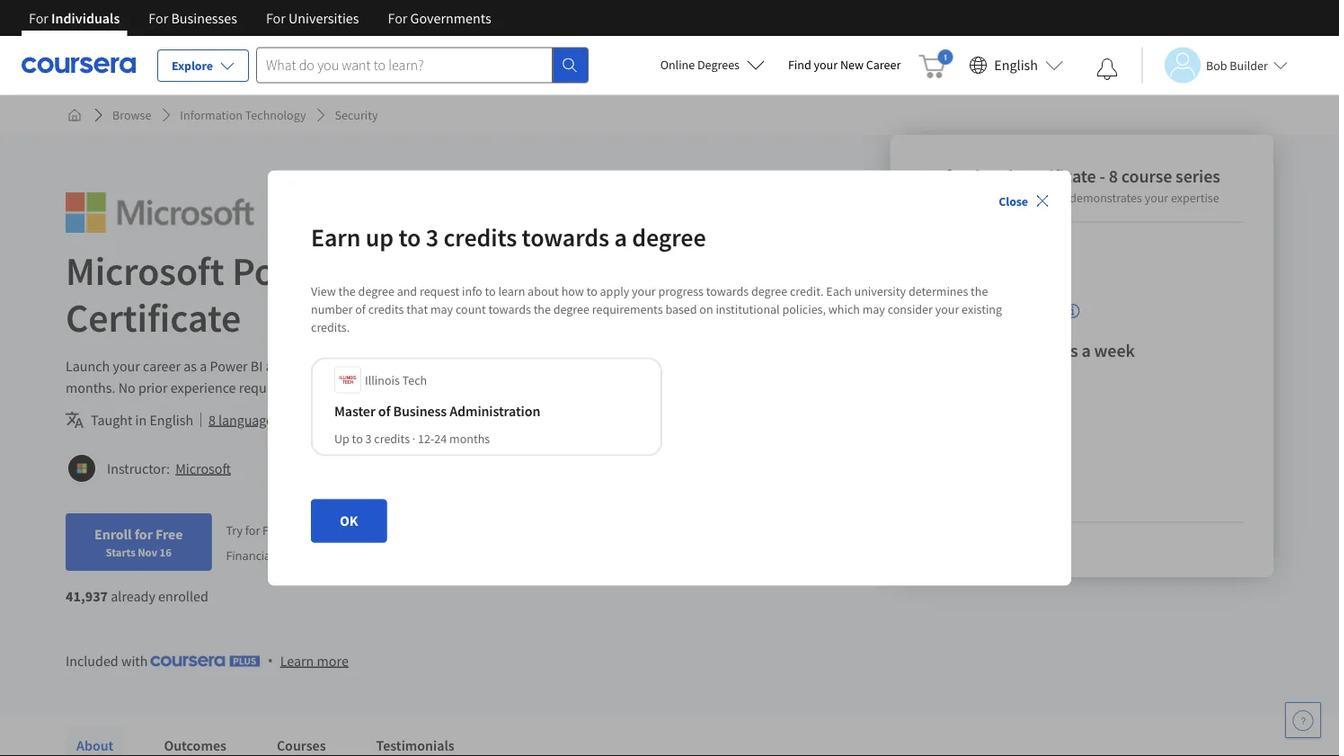 Task type: vqa. For each thing, say whether or not it's contained in the screenshot.
audit.
no



Task type: locate. For each thing, give the bounding box(es) containing it.
bi up 'required'
[[251, 357, 263, 375]]

to
[[399, 221, 421, 253], [485, 283, 496, 299], [587, 283, 598, 299], [293, 379, 306, 396], [352, 430, 363, 446], [324, 522, 335, 538]]

0 horizontal spatial 3
[[365, 430, 372, 446]]

8 inside button
[[209, 411, 216, 429]]

learn
[[498, 283, 525, 299]]

0 horizontal spatial of
[[355, 301, 366, 317]]

career inside launch your career as a power bi analyst. learn the in-demand business intelligence skills that will have you job-ready in less than 5 months. no prior experience required to get started.
[[143, 357, 181, 375]]

the down about
[[534, 301, 551, 317]]

each
[[827, 283, 852, 299]]

explore
[[172, 58, 213, 74]]

1 horizontal spatial that
[[605, 357, 629, 375]]

1 vertical spatial power
[[210, 357, 248, 375]]

0 horizontal spatial 5
[[844, 357, 851, 375]]

information technology link
[[173, 99, 313, 131]]

1 horizontal spatial for
[[245, 522, 260, 538]]

1 horizontal spatial months
[[932, 339, 991, 362]]

0 horizontal spatial bi
[[251, 357, 263, 375]]

may
[[431, 301, 453, 317], [863, 301, 885, 317], [437, 411, 463, 429]]

available inside button
[[282, 411, 335, 429]]

as
[[184, 357, 197, 375]]

the up 'existing'
[[971, 283, 988, 299]]

online
[[660, 57, 695, 73]]

a inside launch your career as a power bi analyst. learn the in-demand business intelligence skills that will have you job-ready in less than 5 months. no prior experience required to get started.
[[200, 357, 207, 375]]

certificate up the "credential"
[[1017, 165, 1097, 187]]

1 horizontal spatial learn
[[316, 357, 350, 375]]

1 vertical spatial that
[[407, 301, 428, 317]]

learn up get
[[316, 357, 350, 375]]

0 horizontal spatial months
[[450, 430, 490, 446]]

shopping cart: 1 item image
[[919, 49, 953, 78]]

learn right • on the bottom left of the page
[[280, 652, 314, 670]]

3
[[426, 221, 439, 253], [365, 430, 372, 446]]

1 horizontal spatial certificate
[[1017, 165, 1097, 187]]

5 right than
[[844, 357, 851, 375]]

8 left languages in the left of the page
[[209, 411, 216, 429]]

of right number
[[355, 301, 366, 317]]

41,937 already enrolled
[[66, 587, 208, 605]]

-
[[1100, 165, 1106, 187]]

english down 'prior'
[[150, 411, 193, 429]]

experience inside beginner level recommended experience
[[1001, 303, 1059, 320]]

5 down consider
[[919, 339, 928, 362]]

8 languages available
[[209, 411, 335, 429]]

0 horizontal spatial enroll
[[94, 525, 132, 543]]

master of business administration
[[334, 402, 541, 420]]

0 horizontal spatial in
[[135, 411, 147, 429]]

administration
[[450, 402, 541, 420]]

0 horizontal spatial earn
[[311, 221, 361, 253]]

experience inside launch your career as a power bi analyst. learn the in-demand business intelligence skills that will have you job-ready in less than 5 months. no prior experience required to get started.
[[171, 379, 236, 396]]

professional
[[919, 165, 1014, 187], [608, 245, 818, 295]]

the left in-
[[352, 357, 372, 375]]

microsoft right instructor:
[[175, 459, 231, 477]]

power inside microsoft power bi data analyst professional certificate
[[232, 245, 339, 295]]

your left 7-
[[364, 522, 388, 538]]

to inside launch your career as a power bi analyst. learn the in-demand business intelligence skills that will have you job-ready in less than 5 months. no prior experience required to get started.
[[293, 379, 306, 396]]

not
[[466, 411, 486, 429]]

0 vertical spatial earn
[[919, 190, 943, 206]]

bi inside launch your career as a power bi analyst. learn the in-demand business intelligence skills that will have you job-ready in less than 5 months. no prior experience required to get started.
[[251, 357, 263, 375]]

16
[[160, 545, 172, 559]]

view the degree and request info to learn about how to apply your progress towards degree credit. each university determines the number of credits that may count towards the degree requirements based on institutional policies, which may consider your existing credits.
[[311, 283, 1002, 335]]

how
[[562, 283, 584, 299]]

show notifications image
[[1097, 58, 1118, 80]]

1 horizontal spatial enroll
[[291, 522, 322, 538]]

1 vertical spatial professional
[[608, 245, 818, 295]]

close button
[[992, 185, 1057, 217]]

professional up close
[[919, 165, 1014, 187]]

professional certificate - 8 course series earn a career credential that demonstrates your expertise
[[919, 165, 1221, 206]]

1 vertical spatial credits
[[368, 301, 404, 317]]

requirements
[[592, 301, 663, 317]]

2 for from the left
[[149, 9, 168, 27]]

power right as at the left
[[210, 357, 248, 375]]

degree left and
[[358, 283, 395, 299]]

1 horizontal spatial career
[[955, 190, 988, 206]]

credits left ·
[[374, 430, 410, 446]]

analyst.
[[266, 357, 313, 375]]

required
[[239, 379, 290, 396]]

towards up institutional
[[706, 283, 749, 299]]

for left individuals
[[29, 9, 48, 27]]

for right try
[[245, 522, 260, 538]]

online degrees
[[660, 57, 740, 73]]

8 right -
[[1109, 165, 1118, 187]]

for for individuals
[[29, 9, 48, 27]]

0 horizontal spatial learn
[[280, 652, 314, 670]]

your inside professional certificate - 8 course series earn a career credential that demonstrates your expertise
[[1145, 190, 1169, 206]]

1 vertical spatial bi
[[251, 357, 263, 375]]

0 horizontal spatial career
[[143, 357, 181, 375]]

1 vertical spatial career
[[143, 357, 181, 375]]

enroll right free: at the bottom left of the page
[[291, 522, 322, 538]]

credit.
[[790, 283, 824, 299]]

5 inside launch your career as a power bi analyst. learn the in-demand business intelligence skills that will have you job-ready in less than 5 months. no prior experience required to get started.
[[844, 357, 851, 375]]

your up "no"
[[113, 357, 140, 375]]

1 vertical spatial learn
[[280, 652, 314, 670]]

1 vertical spatial certificate
[[66, 292, 241, 342]]

for up nov
[[135, 525, 153, 543]]

of right master
[[378, 402, 391, 420]]

information
[[180, 107, 243, 123]]

for left businesses
[[149, 9, 168, 27]]

testimonials
[[376, 736, 455, 754]]

credits down and
[[368, 301, 404, 317]]

towards up how
[[522, 221, 609, 253]]

0 horizontal spatial experience
[[171, 379, 236, 396]]

for inside enroll for free starts nov 16
[[135, 525, 153, 543]]

that
[[1046, 190, 1068, 206], [407, 301, 428, 317], [605, 357, 629, 375]]

7-
[[391, 522, 401, 538]]

1 horizontal spatial bi
[[347, 245, 382, 295]]

degree up progress
[[632, 221, 706, 253]]

up
[[334, 430, 350, 446]]

towards down 'learn'
[[489, 301, 531, 317]]

0 vertical spatial towards
[[522, 221, 609, 253]]

1 horizontal spatial 5
[[919, 339, 928, 362]]

4 for from the left
[[388, 9, 408, 27]]

career
[[867, 57, 901, 73]]

find your new career
[[788, 57, 901, 73]]

1 vertical spatial months
[[450, 430, 490, 446]]

1 vertical spatial towards
[[706, 283, 749, 299]]

the inside launch your career as a power bi analyst. learn the in-demand business intelligence skills that will have you job-ready in less than 5 months. no prior experience required to get started.
[[352, 357, 372, 375]]

launch
[[66, 357, 110, 375]]

beginner
[[919, 278, 988, 301]]

available right aid
[[297, 547, 345, 563]]

your down course
[[1145, 190, 1169, 206]]

that right the "credential"
[[1046, 190, 1068, 206]]

for for businesses
[[149, 9, 168, 27]]

2 horizontal spatial that
[[1046, 190, 1068, 206]]

1 vertical spatial experience
[[171, 379, 236, 396]]

degree
[[632, 221, 706, 253], [358, 283, 395, 299], [752, 283, 788, 299], [554, 301, 590, 317]]

job-
[[713, 357, 737, 375]]

0 horizontal spatial english
[[150, 411, 193, 429]]

towards
[[522, 221, 609, 253], [706, 283, 749, 299], [489, 301, 531, 317]]

2 vertical spatial that
[[605, 357, 629, 375]]

0 vertical spatial 3
[[426, 221, 439, 253]]

What do you want to learn? text field
[[256, 47, 553, 83]]

0 horizontal spatial 8
[[209, 411, 216, 429]]

have
[[656, 357, 685, 375]]

earn left up
[[311, 221, 361, 253]]

0 vertical spatial power
[[232, 245, 339, 295]]

the
[[339, 283, 356, 299], [971, 283, 988, 299], [534, 301, 551, 317], [352, 357, 372, 375]]

learn inside launch your career as a power bi analyst. learn the in-demand business intelligence skills that will have you job-ready in less than 5 months. no prior experience required to get started.
[[316, 357, 350, 375]]

available
[[282, 411, 335, 429], [297, 547, 345, 563]]

months
[[932, 339, 991, 362], [450, 430, 490, 446]]

power up number
[[232, 245, 339, 295]]

enroll up starts
[[94, 525, 132, 543]]

0 vertical spatial in
[[774, 357, 785, 375]]

for inside try for free: enroll to start your 7-day full access free trial financial aid available
[[245, 522, 260, 538]]

in
[[774, 357, 785, 375], [135, 411, 147, 429]]

0 vertical spatial microsoft
[[66, 245, 224, 295]]

a inside dialog
[[614, 221, 627, 253]]

based
[[666, 301, 697, 317]]

security
[[335, 107, 378, 123]]

certificate
[[1017, 165, 1097, 187], [66, 292, 241, 342]]

0 horizontal spatial that
[[407, 301, 428, 317]]

earn
[[919, 190, 943, 206], [311, 221, 361, 253]]

career up 'prior'
[[143, 357, 181, 375]]

certificate up as at the left
[[66, 292, 241, 342]]

a up the apply
[[614, 221, 627, 253]]

free:
[[263, 522, 288, 538]]

demonstrates
[[1070, 190, 1143, 206]]

trial
[[502, 522, 523, 538]]

may down university
[[863, 301, 885, 317]]

for up what do you want to learn? text field
[[388, 9, 408, 27]]

certificate inside microsoft power bi data analyst professional certificate
[[66, 292, 241, 342]]

taught in english
[[91, 411, 193, 429]]

that inside professional certificate - 8 course series earn a career credential that demonstrates your expertise
[[1046, 190, 1068, 206]]

number
[[311, 301, 353, 317]]

1 for from the left
[[29, 9, 48, 27]]

microsoft down microsoft image
[[66, 245, 224, 295]]

0 vertical spatial months
[[932, 339, 991, 362]]

up to 3 credits · 12-24 months
[[334, 430, 490, 446]]

0 vertical spatial english
[[995, 56, 1038, 74]]

0 vertical spatial available
[[282, 411, 335, 429]]

1 horizontal spatial earn
[[919, 190, 943, 206]]

a left close
[[946, 190, 952, 206]]

microsoft image
[[66, 192, 254, 233]]

coursera plus image
[[151, 656, 260, 667]]

enroll
[[291, 522, 322, 538], [94, 525, 132, 543]]

0 horizontal spatial for
[[135, 525, 153, 543]]

3 for from the left
[[266, 9, 286, 27]]

on
[[700, 301, 713, 317]]

months down not
[[450, 430, 490, 446]]

financial
[[226, 547, 274, 563]]

bi right view
[[347, 245, 382, 295]]

available down get
[[282, 411, 335, 429]]

experience down level
[[1001, 303, 1059, 320]]

months down recommended in the top right of the page
[[932, 339, 991, 362]]

1 horizontal spatial of
[[378, 402, 391, 420]]

than
[[814, 357, 841, 375]]

3 down some
[[365, 430, 372, 446]]

a right as at the left
[[200, 357, 207, 375]]

1 horizontal spatial 8
[[1109, 165, 1118, 187]]

1 horizontal spatial in
[[774, 357, 785, 375]]

for for enroll
[[135, 525, 153, 543]]

0 vertical spatial experience
[[1001, 303, 1059, 320]]

that down and
[[407, 301, 428, 317]]

1 horizontal spatial experience
[[1001, 303, 1059, 320]]

months inside earn up to 3 credits towards a degree dialog
[[450, 430, 490, 446]]

0 vertical spatial learn
[[316, 357, 350, 375]]

consider
[[888, 301, 933, 317]]

credits up info
[[444, 221, 517, 253]]

·
[[412, 430, 416, 446]]

for left universities
[[266, 9, 286, 27]]

in inside launch your career as a power bi analyst. learn the in-demand business intelligence skills that will have you job-ready in less than 5 months. no prior experience required to get started.
[[774, 357, 785, 375]]

10
[[1013, 339, 1031, 362]]

the up number
[[339, 283, 356, 299]]

0 vertical spatial 8
[[1109, 165, 1118, 187]]

career left close
[[955, 190, 988, 206]]

1 vertical spatial available
[[297, 547, 345, 563]]

professional up on
[[608, 245, 818, 295]]

3 right up
[[426, 221, 439, 253]]

0 vertical spatial of
[[355, 301, 366, 317]]

1 vertical spatial of
[[378, 402, 391, 420]]

earn left close
[[919, 190, 943, 206]]

in right taught
[[135, 411, 147, 429]]

to inside try for free: enroll to start your 7-day full access free trial financial aid available
[[324, 522, 335, 538]]

free
[[156, 525, 183, 543]]

degree down how
[[554, 301, 590, 317]]

experience down as at the left
[[171, 379, 236, 396]]

business
[[393, 402, 447, 420]]

credits inside view the degree and request info to learn about how to apply your progress towards degree credit. each university determines the number of credits that may count towards the degree requirements based on institutional policies, which may consider your existing credits.
[[368, 301, 404, 317]]

1 horizontal spatial professional
[[919, 165, 1014, 187]]

None search field
[[256, 47, 589, 83]]

earn up to 3 credits towards a degree dialog
[[268, 170, 1072, 586]]

credits
[[444, 221, 517, 253], [368, 301, 404, 317], [374, 430, 410, 446]]

0 horizontal spatial certificate
[[66, 292, 241, 342]]

english right shopping cart: 1 item icon
[[995, 56, 1038, 74]]

0 vertical spatial professional
[[919, 165, 1014, 187]]

0 vertical spatial certificate
[[1017, 165, 1097, 187]]

0 vertical spatial bi
[[347, 245, 382, 295]]

illinois
[[365, 372, 400, 388]]

some content may not be translated
[[350, 411, 568, 429]]

0 vertical spatial that
[[1046, 190, 1068, 206]]

in left less
[[774, 357, 785, 375]]

tech
[[402, 372, 427, 388]]

0 vertical spatial career
[[955, 190, 988, 206]]

that left will
[[605, 357, 629, 375]]

1 horizontal spatial english
[[995, 56, 1038, 74]]

individuals
[[51, 9, 120, 27]]

microsoft inside microsoft power bi data analyst professional certificate
[[66, 245, 224, 295]]

1 vertical spatial english
[[150, 411, 193, 429]]

0 horizontal spatial professional
[[608, 245, 818, 295]]

no
[[118, 379, 136, 396]]

about
[[76, 736, 114, 754]]

1 vertical spatial 8
[[209, 411, 216, 429]]

help center image
[[1293, 709, 1314, 731]]

professional inside professional certificate - 8 course series earn a career credential that demonstrates your expertise
[[919, 165, 1014, 187]]

builder
[[1230, 57, 1268, 73]]

1 vertical spatial earn
[[311, 221, 361, 253]]



Task type: describe. For each thing, give the bounding box(es) containing it.
online degrees button
[[646, 45, 779, 85]]

a inside professional certificate - 8 course series earn a career credential that demonstrates your expertise
[[946, 190, 952, 206]]

microsoft image
[[68, 455, 95, 482]]

find your new career link
[[779, 54, 910, 76]]

in-
[[375, 357, 391, 375]]

for individuals
[[29, 9, 120, 27]]

24
[[435, 430, 447, 446]]

credential
[[990, 190, 1044, 206]]

prior
[[138, 379, 168, 396]]

•
[[268, 651, 273, 670]]

apply
[[600, 283, 630, 299]]

your up requirements
[[632, 283, 656, 299]]

day
[[401, 522, 420, 538]]

1 vertical spatial microsoft
[[175, 459, 231, 477]]

be
[[489, 411, 504, 429]]

may down request
[[431, 301, 453, 317]]

for governments
[[388, 9, 491, 27]]

certificate inside professional certificate - 8 course series earn a career credential that demonstrates your expertise
[[1017, 165, 1097, 187]]

power inside launch your career as a power bi analyst. learn the in-demand business intelligence skills that will have you job-ready in less than 5 months. no prior experience required to get started.
[[210, 357, 248, 375]]

universities
[[289, 9, 359, 27]]

8 inside professional certificate - 8 course series earn a career credential that demonstrates your expertise
[[1109, 165, 1118, 187]]

ok button
[[311, 499, 387, 543]]

enroll inside try for free: enroll to start your 7-day full access free trial financial aid available
[[291, 522, 322, 538]]

less
[[788, 357, 811, 375]]

41,937
[[66, 587, 108, 605]]

learn more link
[[280, 650, 349, 672]]

find
[[788, 57, 812, 73]]

degree up institutional
[[752, 283, 788, 299]]

outcomes
[[164, 736, 226, 754]]

instructor: microsoft
[[107, 459, 231, 477]]

8 languages available button
[[209, 409, 335, 431]]

months.
[[66, 379, 116, 396]]

courses link
[[266, 726, 337, 756]]

up
[[366, 221, 394, 253]]

home image
[[67, 108, 82, 122]]

master of business administration link
[[334, 401, 654, 422]]

hours
[[1035, 339, 1078, 362]]

bob builder button
[[1142, 47, 1288, 83]]

for for try
[[245, 522, 260, 538]]

your down "determines"
[[936, 301, 960, 317]]

0 vertical spatial credits
[[444, 221, 517, 253]]

earn up to 3 credits towards a degree
[[311, 221, 706, 253]]

week
[[1095, 339, 1135, 362]]

2 vertical spatial credits
[[374, 430, 410, 446]]

university
[[855, 283, 906, 299]]

included
[[66, 652, 118, 670]]

courses
[[277, 736, 326, 754]]

business
[[444, 357, 497, 375]]

instructor:
[[107, 459, 170, 477]]

expertise
[[1171, 190, 1220, 206]]

your inside launch your career as a power bi analyst. learn the in-demand business intelligence skills that will have you job-ready in less than 5 months. no prior experience required to get started.
[[113, 357, 140, 375]]

close
[[999, 193, 1029, 209]]

information technology
[[180, 107, 306, 123]]

policies,
[[783, 301, 826, 317]]

for for governments
[[388, 9, 408, 27]]

1 vertical spatial 3
[[365, 430, 372, 446]]

1 horizontal spatial 3
[[426, 221, 439, 253]]

course
[[1122, 165, 1173, 187]]

start
[[338, 522, 362, 538]]

content
[[388, 411, 434, 429]]

english inside button
[[995, 56, 1038, 74]]

degrees
[[698, 57, 740, 73]]

of inside view the degree and request info to learn about how to apply your progress towards degree credit. each university determines the number of credits that may count towards the degree requirements based on institutional policies, which may consider your existing credits.
[[355, 301, 366, 317]]

microsoft link
[[175, 459, 231, 477]]

browse
[[112, 107, 151, 123]]

businesses
[[171, 9, 237, 27]]

coursera image
[[22, 51, 136, 79]]

microsoft power bi data analyst professional certificate
[[66, 245, 818, 342]]

languages
[[219, 411, 279, 429]]

a left week
[[1082, 339, 1091, 362]]

data
[[390, 245, 468, 295]]

that inside view the degree and request info to learn about how to apply your progress towards degree credit. each university determines the number of credits that may count towards the degree requirements based on institutional policies, which may consider your existing credits.
[[407, 301, 428, 317]]

access
[[442, 522, 476, 538]]

included with
[[66, 652, 151, 670]]

about link
[[66, 726, 124, 756]]

taught
[[91, 411, 132, 429]]

bi inside microsoft power bi data analyst professional certificate
[[347, 245, 382, 295]]

view
[[311, 283, 336, 299]]

2 vertical spatial towards
[[489, 301, 531, 317]]

1 vertical spatial in
[[135, 411, 147, 429]]

ok
[[340, 512, 358, 530]]

analyst
[[476, 245, 600, 295]]

for businesses
[[149, 9, 237, 27]]

recommended
[[919, 303, 999, 320]]

progress
[[658, 283, 704, 299]]

english button
[[962, 36, 1071, 94]]

request
[[420, 283, 460, 299]]

nov
[[138, 545, 157, 559]]

your right find
[[814, 57, 838, 73]]

translated
[[507, 411, 568, 429]]

enroll for free starts nov 16
[[94, 525, 183, 559]]

some
[[350, 411, 385, 429]]

try
[[226, 522, 243, 538]]

your inside try for free: enroll to start your 7-day full access free trial financial aid available
[[364, 522, 388, 538]]

earn inside professional certificate - 8 course series earn a career credential that demonstrates your expertise
[[919, 190, 943, 206]]

at
[[994, 339, 1009, 362]]

you
[[688, 357, 710, 375]]

• learn more
[[268, 651, 349, 670]]

full
[[423, 522, 440, 538]]

demand
[[391, 357, 441, 375]]

for for universities
[[266, 9, 286, 27]]

count
[[456, 301, 486, 317]]

which
[[829, 301, 860, 317]]

banner navigation
[[14, 0, 506, 36]]

may up the 24 in the left of the page
[[437, 411, 463, 429]]

professional inside microsoft power bi data analyst professional certificate
[[608, 245, 818, 295]]

free
[[479, 522, 499, 538]]

browse link
[[105, 99, 159, 131]]

bob builder
[[1207, 57, 1268, 73]]

career inside professional certificate - 8 course series earn a career credential that demonstrates your expertise
[[955, 190, 988, 206]]

earn inside earn up to 3 credits towards a degree dialog
[[311, 221, 361, 253]]

info
[[462, 283, 483, 299]]

available inside try for free: enroll to start your 7-day full access free trial financial aid available
[[297, 547, 345, 563]]

level
[[992, 278, 1028, 301]]

enroll inside enroll for free starts nov 16
[[94, 525, 132, 543]]

that inside launch your career as a power bi analyst. learn the in-demand business intelligence skills that will have you job-ready in less than 5 months. no prior experience required to get started.
[[605, 357, 629, 375]]

5 months at 10 hours a week
[[919, 339, 1135, 362]]

already
[[111, 587, 155, 605]]

series
[[1176, 165, 1221, 187]]

learn inside • learn more
[[280, 652, 314, 670]]

testimonials link
[[366, 726, 465, 756]]



